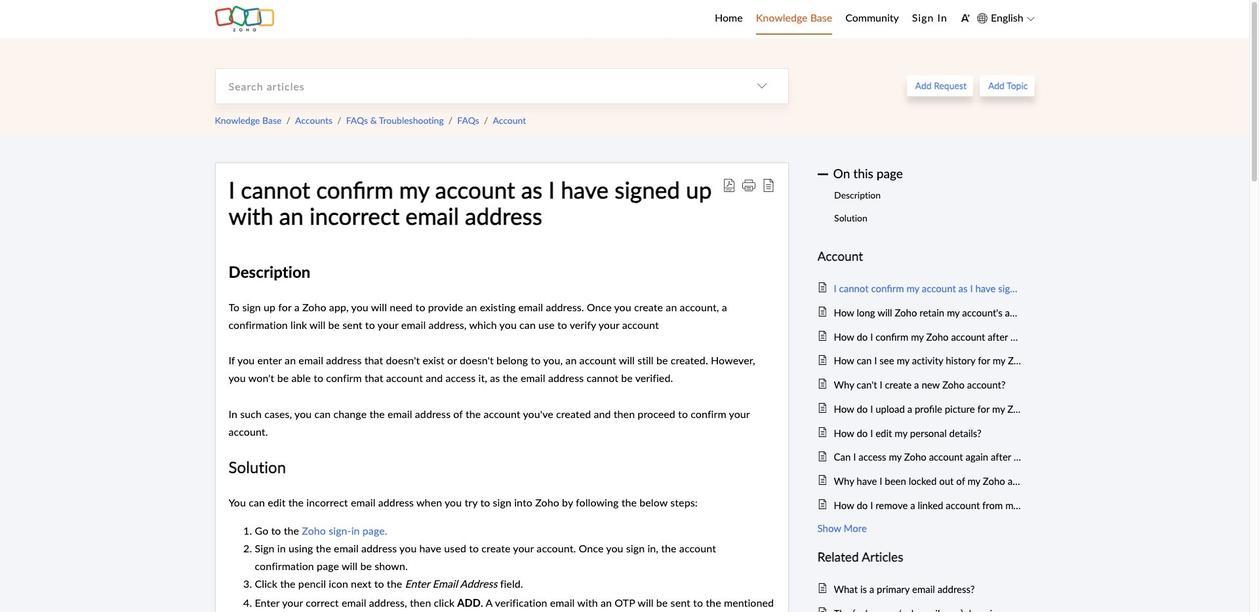 Task type: describe. For each thing, give the bounding box(es) containing it.
reader view image
[[762, 179, 775, 192]]

choose category element
[[736, 69, 788, 103]]

choose category image
[[757, 81, 767, 91]]

user preference element
[[961, 9, 971, 29]]

1 heading from the top
[[818, 247, 1022, 267]]

2 heading from the top
[[818, 548, 1022, 568]]



Task type: vqa. For each thing, say whether or not it's contained in the screenshot.
bold (ctrl+b) "IMAGE"
no



Task type: locate. For each thing, give the bounding box(es) containing it.
Search articles field
[[216, 69, 736, 103]]

1 vertical spatial heading
[[818, 548, 1022, 568]]

choose languages element
[[977, 10, 1035, 27]]

heading
[[818, 247, 1022, 267], [818, 548, 1022, 568]]

user preference image
[[961, 13, 971, 23]]

0 vertical spatial heading
[[818, 247, 1022, 267]]

download as pdf image
[[723, 179, 736, 192]]



